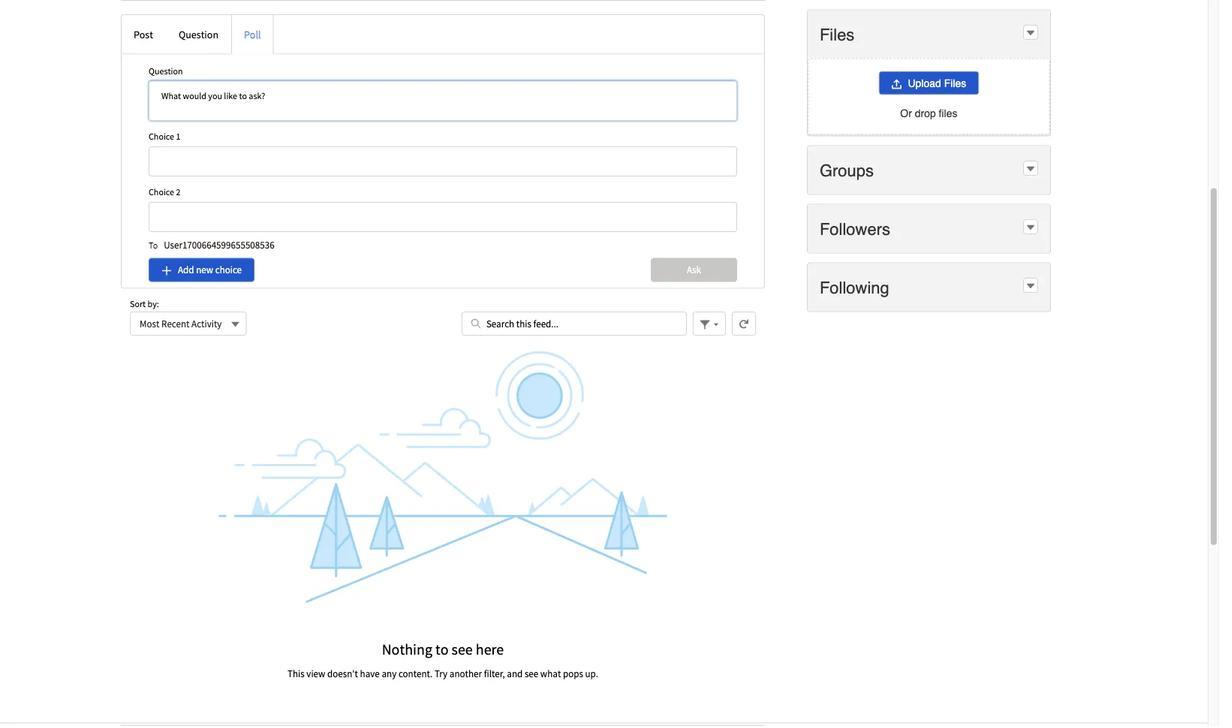 Task type: locate. For each thing, give the bounding box(es) containing it.
question left poll
[[179, 27, 219, 41]]

1 vertical spatial question
[[149, 65, 183, 77]]

user1700664599655508536
[[164, 239, 275, 251]]

activity
[[192, 317, 222, 330]]

choice 1
[[149, 131, 181, 142]]

view
[[307, 668, 326, 680]]

poll
[[244, 27, 261, 41]]

sort
[[130, 298, 146, 310]]

choice left 2
[[149, 186, 174, 198]]

text default image inside files element
[[1026, 28, 1036, 38]]

0 vertical spatial question
[[179, 27, 219, 41]]

Choice 1 text field
[[149, 147, 738, 177]]

1 horizontal spatial see
[[525, 668, 539, 680]]

see right and
[[525, 668, 539, 680]]

nothing to see here
[[382, 640, 504, 659]]

any
[[382, 668, 397, 680]]

groups link
[[820, 160, 877, 181]]

choice for choice 1
[[149, 131, 174, 142]]

2 text default image from the top
[[1026, 164, 1036, 174]]

see right to
[[452, 640, 473, 659]]

upload
[[908, 77, 942, 89]]

choice
[[215, 264, 242, 276]]

0 horizontal spatial see
[[452, 640, 473, 659]]

this
[[288, 668, 305, 680]]

2
[[176, 186, 181, 198]]

doesn't
[[328, 668, 358, 680]]

question down post link
[[149, 65, 183, 77]]

what
[[541, 668, 561, 680]]

0 vertical spatial see
[[452, 640, 473, 659]]

following link
[[820, 277, 893, 298]]

up.
[[586, 668, 599, 680]]

tab list
[[121, 0, 765, 1]]

1 choice from the top
[[149, 131, 174, 142]]

2 choice from the top
[[149, 186, 174, 198]]

files link
[[820, 24, 858, 45]]

files
[[820, 25, 855, 44], [945, 77, 967, 89]]

0 horizontal spatial files
[[820, 25, 855, 44]]

upload files
[[908, 77, 967, 89]]

text default image
[[1026, 28, 1036, 38], [1026, 164, 1036, 174], [1026, 222, 1036, 233], [1026, 281, 1036, 292]]

sort by:
[[130, 298, 159, 310]]

1 vertical spatial files
[[945, 77, 967, 89]]

choice
[[149, 131, 174, 142], [149, 186, 174, 198]]

4 text default image from the top
[[1026, 281, 1036, 292]]

here
[[476, 640, 504, 659]]

to user1700664599655508536
[[149, 239, 275, 251]]

question link
[[166, 15, 231, 54]]

nothing to see here tab panel
[[121, 14, 765, 690]]

1 vertical spatial see
[[525, 668, 539, 680]]

add new choice
[[178, 264, 242, 276]]

Question text field
[[149, 81, 738, 121]]

try
[[435, 668, 448, 680]]

choice left the 1
[[149, 131, 174, 142]]

followers link
[[820, 218, 894, 239]]

to
[[436, 640, 449, 659]]

1 text default image from the top
[[1026, 28, 1036, 38]]

question
[[179, 27, 219, 41], [149, 65, 183, 77]]

0 vertical spatial choice
[[149, 131, 174, 142]]

3 text default image from the top
[[1026, 222, 1036, 233]]

1 vertical spatial choice
[[149, 186, 174, 198]]

see
[[452, 640, 473, 659], [525, 668, 539, 680]]

add new choice button
[[149, 258, 255, 282]]

to
[[149, 239, 158, 251]]



Task type: describe. For each thing, give the bounding box(es) containing it.
text default image for followers
[[1026, 222, 1036, 233]]

post link
[[122, 15, 166, 54]]

new
[[196, 264, 213, 276]]

by:
[[148, 298, 159, 310]]

most recent activity
[[140, 317, 222, 330]]

choice 2
[[149, 186, 181, 198]]

ask button
[[651, 258, 738, 282]]

text default image for files
[[1026, 28, 1036, 38]]

poll link
[[231, 15, 274, 54]]

text default image for following
[[1026, 281, 1036, 292]]

most
[[140, 317, 160, 330]]

add
[[178, 264, 194, 276]]

or
[[901, 107, 912, 119]]

Search this feed... search field
[[462, 312, 687, 336]]

following
[[820, 278, 890, 297]]

or drop files
[[901, 107, 958, 119]]

Sort by: button
[[130, 312, 247, 336]]

text default image for groups
[[1026, 164, 1036, 174]]

0 vertical spatial files
[[820, 25, 855, 44]]

have
[[360, 668, 380, 680]]

recent
[[161, 317, 190, 330]]

post
[[134, 27, 153, 41]]

1 horizontal spatial files
[[945, 77, 967, 89]]

question inside question "link"
[[179, 27, 219, 41]]

nothing to see here status
[[121, 604, 765, 680]]

content.
[[399, 668, 433, 680]]

1
[[176, 131, 181, 142]]

files element
[[807, 9, 1052, 136]]

groups
[[820, 161, 874, 180]]

pops
[[563, 668, 584, 680]]

files
[[939, 107, 958, 119]]

Choice 2 text field
[[149, 202, 738, 232]]

choice for choice 2
[[149, 186, 174, 198]]

this view doesn't have any content. try another filter, and see what pops up.
[[288, 668, 599, 680]]

nothing
[[382, 640, 433, 659]]

and
[[507, 668, 523, 680]]

followers
[[820, 219, 891, 238]]

ask
[[687, 264, 701, 276]]

drop
[[915, 107, 936, 119]]

filter,
[[484, 668, 505, 680]]

another
[[450, 668, 482, 680]]



Task type: vqa. For each thing, say whether or not it's contained in the screenshot.
the middle get
no



